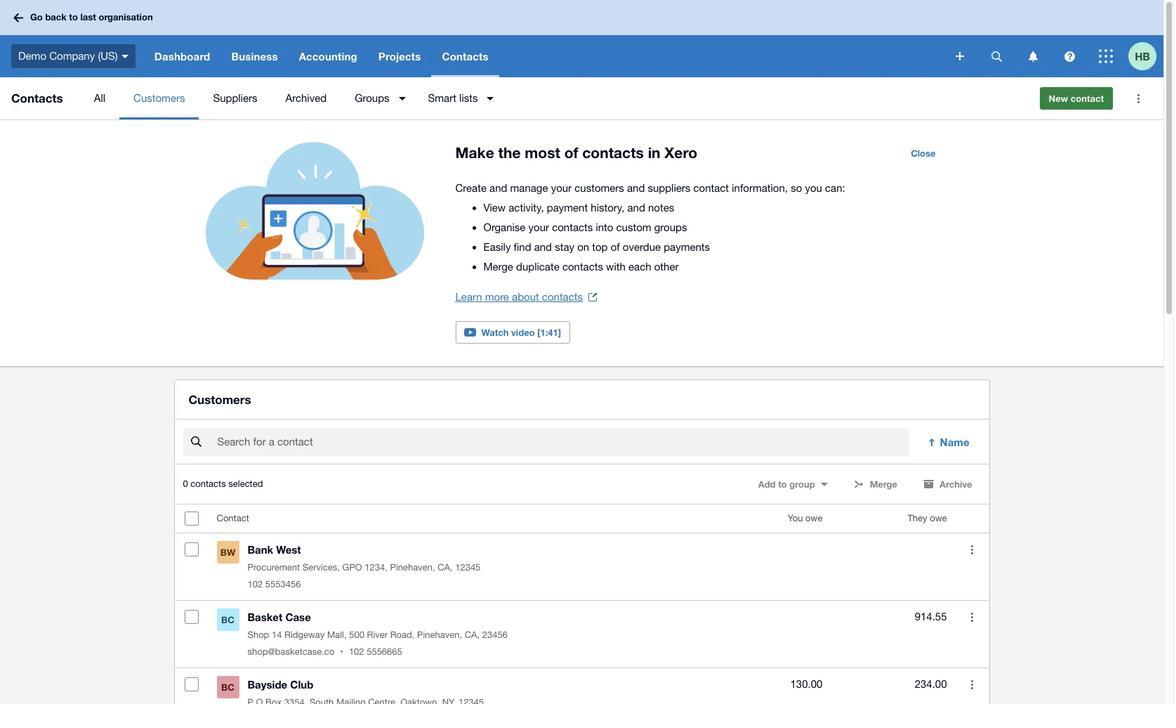 Task type: vqa. For each thing, say whether or not it's contained in the screenshot.
main content
no



Task type: locate. For each thing, give the bounding box(es) containing it.
stay
[[555, 241, 575, 253]]

navigation
[[144, 35, 946, 77]]

svg image inside go back to last organisation link
[[13, 13, 23, 22]]

1 horizontal spatial merge
[[870, 479, 898, 490]]

case
[[286, 611, 311, 623]]

merge left "archive" button
[[870, 479, 898, 490]]

back
[[45, 11, 67, 23]]

more row options image right 234.00 link
[[972, 680, 974, 689]]

hb button
[[1129, 35, 1164, 77]]

banner
[[0, 0, 1164, 77]]

smart lists button
[[414, 77, 503, 119]]

owe
[[806, 513, 823, 524], [930, 513, 948, 524]]

2 owe from the left
[[930, 513, 948, 524]]

contact
[[1071, 93, 1105, 104], [694, 182, 729, 194]]

smart
[[428, 92, 457, 104]]

archive
[[940, 479, 973, 490]]

1 horizontal spatial owe
[[930, 513, 948, 524]]

close
[[911, 148, 936, 159]]

all
[[94, 92, 105, 104]]

projects button
[[368, 35, 432, 77]]

to right add
[[779, 479, 787, 490]]

more row options button right 914.55 link
[[959, 603, 987, 631]]

archived
[[286, 92, 327, 104]]

in
[[648, 144, 661, 162]]

0 vertical spatial 102
[[248, 579, 263, 590]]

groups
[[355, 92, 390, 104]]

history,
[[591, 202, 625, 214]]

bc left bayside
[[221, 682, 235, 693]]

contact
[[217, 513, 249, 524]]

bank west procurement services, gpo 1234, pinehaven, ca, 12345 102 5553456
[[248, 543, 481, 590]]

go
[[30, 11, 43, 23]]

svg image
[[1065, 51, 1075, 61], [956, 52, 965, 60]]

0 vertical spatial contacts
[[442, 50, 489, 63]]

name button
[[918, 428, 981, 456]]

owe right they
[[930, 513, 948, 524]]

more row options image for 3rd the more row options popup button from the top
[[972, 680, 974, 689]]

group
[[790, 479, 816, 490]]

merge for merge duplicate contacts with each other
[[484, 261, 514, 273]]

your down the "activity,"
[[529, 221, 549, 233]]

you owe
[[788, 513, 823, 524]]

102 down 'procurement'
[[248, 579, 263, 590]]

each
[[629, 261, 652, 273]]

1 vertical spatial contacts
[[11, 91, 63, 105]]

5556665
[[367, 647, 402, 657]]

1 horizontal spatial svg image
[[1065, 51, 1075, 61]]

make the most of contacts in xero
[[456, 144, 698, 162]]

500
[[349, 630, 365, 640]]

(us)
[[98, 50, 118, 62]]

contacts down merge duplicate contacts with each other
[[542, 291, 583, 303]]

about
[[512, 291, 539, 303]]

1 bc from the top
[[221, 614, 235, 626]]

1 vertical spatial ca,
[[465, 630, 480, 640]]

1 vertical spatial customers
[[189, 392, 251, 407]]

0 vertical spatial more row options image
[[972, 545, 974, 554]]

ca, left 23456
[[465, 630, 480, 640]]

contacts down demo
[[11, 91, 63, 105]]

more row options image
[[972, 545, 974, 554], [972, 680, 974, 689]]

pinehaven, right 1234,
[[390, 562, 435, 573]]

banner containing hb
[[0, 0, 1164, 77]]

ca, left 12345
[[438, 562, 453, 573]]

0 horizontal spatial contact
[[694, 182, 729, 194]]

0 vertical spatial ca,
[[438, 562, 453, 573]]

merge down easily
[[484, 261, 514, 273]]

menu
[[80, 77, 1029, 119]]

0 horizontal spatial 102
[[248, 579, 263, 590]]

customers inside button
[[134, 92, 185, 104]]

0 horizontal spatial customers
[[134, 92, 185, 104]]

0
[[183, 479, 188, 489]]

duplicate
[[516, 261, 560, 273]]

1 horizontal spatial your
[[551, 182, 572, 194]]

dashboard link
[[144, 35, 221, 77]]

svg image
[[13, 13, 23, 22], [1100, 49, 1114, 63], [992, 51, 1002, 61], [1029, 51, 1038, 61], [121, 55, 128, 58]]

contact right suppliers
[[694, 182, 729, 194]]

1 horizontal spatial 102
[[349, 647, 364, 657]]

1 horizontal spatial contacts
[[442, 50, 489, 63]]

you
[[806, 182, 823, 194]]

0 horizontal spatial contacts
[[11, 91, 63, 105]]

with
[[606, 261, 626, 273]]

your up payment
[[551, 182, 572, 194]]

customers
[[134, 92, 185, 104], [189, 392, 251, 407]]

manage
[[511, 182, 548, 194]]

contacts
[[442, 50, 489, 63], [11, 91, 63, 105]]

pinehaven,
[[390, 562, 435, 573], [417, 630, 462, 640]]

0 vertical spatial your
[[551, 182, 572, 194]]

1 vertical spatial 102
[[349, 647, 364, 657]]

1 vertical spatial more row options image
[[972, 680, 974, 689]]

new contact button
[[1040, 87, 1114, 110]]

groups button
[[341, 77, 414, 119]]

easily find and stay on top of overdue payments
[[484, 241, 710, 253]]

contact right new
[[1071, 93, 1105, 104]]

create and manage your customers and suppliers contact information, so you can:
[[456, 182, 846, 194]]

merge inside button
[[870, 479, 898, 490]]

Search for a contact field
[[216, 429, 910, 455]]

they owe
[[908, 513, 948, 524]]

river
[[367, 630, 388, 640]]

1 horizontal spatial ca,
[[465, 630, 480, 640]]

owe for they owe
[[930, 513, 948, 524]]

1 vertical spatial your
[[529, 221, 549, 233]]

2 bc from the top
[[221, 682, 235, 693]]

0 vertical spatial customers
[[134, 92, 185, 104]]

can:
[[826, 182, 846, 194]]

[1:41]
[[538, 327, 562, 338]]

more row options image down "archive"
[[972, 545, 974, 554]]

menu containing all
[[80, 77, 1029, 119]]

1 vertical spatial more row options button
[[959, 603, 987, 631]]

1 vertical spatial bc
[[221, 682, 235, 693]]

suppliers
[[648, 182, 691, 194]]

groups
[[655, 221, 688, 233]]

3 more row options button from the top
[[959, 670, 987, 699]]

and
[[490, 182, 508, 194], [627, 182, 645, 194], [628, 202, 646, 214], [535, 241, 552, 253]]

0 vertical spatial contact
[[1071, 93, 1105, 104]]

overdue
[[623, 241, 661, 253]]

procurement
[[248, 562, 300, 573]]

1 vertical spatial to
[[779, 479, 787, 490]]

0 vertical spatial merge
[[484, 261, 514, 273]]

1 vertical spatial of
[[611, 241, 620, 253]]

your
[[551, 182, 572, 194], [529, 221, 549, 233]]

into
[[596, 221, 614, 233]]

0 vertical spatial to
[[69, 11, 78, 23]]

pinehaven, inside bank west procurement services, gpo 1234, pinehaven, ca, 12345 102 5553456
[[390, 562, 435, 573]]

contact list table element
[[175, 505, 990, 704]]

0 horizontal spatial merge
[[484, 261, 514, 273]]

0 horizontal spatial to
[[69, 11, 78, 23]]

navigation containing dashboard
[[144, 35, 946, 77]]

1 horizontal spatial to
[[779, 479, 787, 490]]

find
[[514, 241, 532, 253]]

learn more about contacts
[[456, 291, 583, 303]]

to left last on the top left of page
[[69, 11, 78, 23]]

0 horizontal spatial of
[[565, 144, 579, 162]]

2 vertical spatial more row options button
[[959, 670, 987, 699]]

merge duplicate contacts with each other
[[484, 261, 679, 273]]

102 inside bank west procurement services, gpo 1234, pinehaven, ca, 12345 102 5553456
[[248, 579, 263, 590]]

contacts up the lists at the left of page
[[442, 50, 489, 63]]

1 more row options image from the top
[[972, 545, 974, 554]]

pinehaven, right road,
[[417, 630, 462, 640]]

accounting button
[[289, 35, 368, 77]]

0 vertical spatial bc
[[221, 614, 235, 626]]

of right top
[[611, 241, 620, 253]]

bc left basket on the bottom of the page
[[221, 614, 235, 626]]

bc
[[221, 614, 235, 626], [221, 682, 235, 693]]

1 owe from the left
[[806, 513, 823, 524]]

services,
[[303, 562, 340, 573]]

club
[[290, 678, 314, 691]]

0 vertical spatial more row options button
[[959, 536, 987, 564]]

contact inside button
[[1071, 93, 1105, 104]]

archived button
[[272, 77, 341, 119]]

go back to last organisation link
[[8, 5, 161, 30]]

of
[[565, 144, 579, 162], [611, 241, 620, 253]]

more row options button
[[959, 536, 987, 564], [959, 603, 987, 631], [959, 670, 987, 699]]

ca, inside bank west procurement services, gpo 1234, pinehaven, ca, 12345 102 5553456
[[438, 562, 453, 573]]

owe right you
[[806, 513, 823, 524]]

activity,
[[509, 202, 544, 214]]

contacts down payment
[[552, 221, 593, 233]]

navigation inside banner
[[144, 35, 946, 77]]

more row options button down "archive"
[[959, 536, 987, 564]]

actions menu image
[[1125, 84, 1153, 112]]

shop
[[248, 630, 269, 640]]

1 vertical spatial pinehaven,
[[417, 630, 462, 640]]

0 vertical spatial of
[[565, 144, 579, 162]]

2 more row options image from the top
[[972, 680, 974, 689]]

video
[[512, 327, 535, 338]]

bc for basket case
[[221, 614, 235, 626]]

102 right •
[[349, 647, 364, 657]]

custom
[[617, 221, 652, 233]]

1 vertical spatial merge
[[870, 479, 898, 490]]

company
[[49, 50, 95, 62]]

customers button
[[120, 77, 199, 119]]

more row options button right 234.00 link
[[959, 670, 987, 699]]

0 horizontal spatial owe
[[806, 513, 823, 524]]

of right the most
[[565, 144, 579, 162]]

1 vertical spatial contact
[[694, 182, 729, 194]]

svg image inside "demo company (us)" popup button
[[121, 55, 128, 58]]

1 horizontal spatial contact
[[1071, 93, 1105, 104]]

0 vertical spatial pinehaven,
[[390, 562, 435, 573]]

ca, inside basket case shop 14 ridgeway mall, 500 river road, pinehaven, ca, 23456 shop@basketcase.co • 102 5556665
[[465, 630, 480, 640]]

2 more row options button from the top
[[959, 603, 987, 631]]

0 horizontal spatial svg image
[[956, 52, 965, 60]]

projects
[[379, 50, 421, 63]]

0 horizontal spatial ca,
[[438, 562, 453, 573]]



Task type: describe. For each thing, give the bounding box(es) containing it.
1 horizontal spatial customers
[[189, 392, 251, 407]]

you
[[788, 513, 803, 524]]

merge button
[[845, 473, 906, 496]]

view activity, payment history, and notes
[[484, 202, 675, 214]]

last
[[80, 11, 96, 23]]

accounting
[[299, 50, 358, 63]]

new contact
[[1049, 93, 1105, 104]]

add to group button
[[750, 473, 837, 496]]

merge for merge
[[870, 479, 898, 490]]

add to group
[[759, 479, 816, 490]]

mall,
[[327, 630, 347, 640]]

1234,
[[365, 562, 388, 573]]

demo company (us) button
[[0, 35, 144, 77]]

so
[[791, 182, 803, 194]]

914.55 link
[[915, 609, 948, 626]]

more row options image for 1st the more row options popup button from the top of the the contact list table element
[[972, 545, 974, 554]]

shop@basketcase.co
[[248, 647, 335, 657]]

bank
[[248, 543, 273, 556]]

ridgeway
[[285, 630, 325, 640]]

basket
[[248, 611, 283, 623]]

payment
[[547, 202, 588, 214]]

more row options image
[[972, 613, 974, 622]]

914.55
[[915, 611, 948, 623]]

234.00
[[915, 678, 948, 690]]

contacts button
[[432, 35, 499, 77]]

road,
[[390, 630, 415, 640]]

bayside
[[248, 678, 287, 691]]

gpo
[[343, 562, 362, 573]]

basket case shop 14 ridgeway mall, 500 river road, pinehaven, ca, 23456 shop@basketcase.co • 102 5556665
[[248, 611, 508, 657]]

lists
[[460, 92, 478, 104]]

23456
[[483, 630, 508, 640]]

234.00 link
[[915, 676, 948, 693]]

west
[[276, 543, 301, 556]]

organisation
[[99, 11, 153, 23]]

bayside club
[[248, 678, 314, 691]]

suppliers button
[[199, 77, 272, 119]]

watch video [1:41]
[[482, 327, 562, 338]]

more
[[485, 291, 509, 303]]

watch
[[482, 327, 509, 338]]

learn
[[456, 291, 482, 303]]

smart lists
[[428, 92, 478, 104]]

and up 'custom'
[[628, 202, 646, 214]]

business button
[[221, 35, 289, 77]]

go back to last organisation
[[30, 11, 153, 23]]

suppliers
[[213, 92, 258, 104]]

notes
[[649, 202, 675, 214]]

1 horizontal spatial of
[[611, 241, 620, 253]]

130.00 link
[[791, 676, 823, 693]]

demo
[[18, 50, 46, 62]]

bw
[[220, 547, 236, 558]]

watch video [1:41] button
[[456, 321, 571, 344]]

they
[[908, 513, 928, 524]]

and up the view
[[490, 182, 508, 194]]

contacts up customers
[[583, 144, 644, 162]]

pinehaven, inside basket case shop 14 ridgeway mall, 500 river road, pinehaven, ca, 23456 shop@basketcase.co • 102 5556665
[[417, 630, 462, 640]]

contacts right the 0
[[191, 479, 226, 489]]

most
[[525, 144, 561, 162]]

contacts inside contacts popup button
[[442, 50, 489, 63]]

contacts down on
[[563, 261, 604, 273]]

easily
[[484, 241, 511, 253]]

learn more about contacts link
[[456, 287, 597, 307]]

bc for bayside club
[[221, 682, 235, 693]]

top
[[593, 241, 608, 253]]

5553456
[[265, 579, 301, 590]]

new
[[1049, 93, 1069, 104]]

xero
[[665, 144, 698, 162]]

and up duplicate
[[535, 241, 552, 253]]

to inside popup button
[[779, 479, 787, 490]]

create
[[456, 182, 487, 194]]

0 horizontal spatial your
[[529, 221, 549, 233]]

130.00
[[791, 678, 823, 690]]

add
[[759, 479, 776, 490]]

0 contacts selected
[[183, 479, 263, 489]]

information,
[[732, 182, 788, 194]]

102 inside basket case shop 14 ridgeway mall, 500 river road, pinehaven, ca, 23456 shop@basketcase.co • 102 5556665
[[349, 647, 364, 657]]

make
[[456, 144, 494, 162]]

owe for you owe
[[806, 513, 823, 524]]

14
[[272, 630, 282, 640]]

and left suppliers
[[627, 182, 645, 194]]

on
[[578, 241, 590, 253]]

organise
[[484, 221, 526, 233]]

12345
[[455, 562, 481, 573]]

1 more row options button from the top
[[959, 536, 987, 564]]

name
[[941, 436, 970, 448]]

close button
[[903, 142, 945, 164]]



